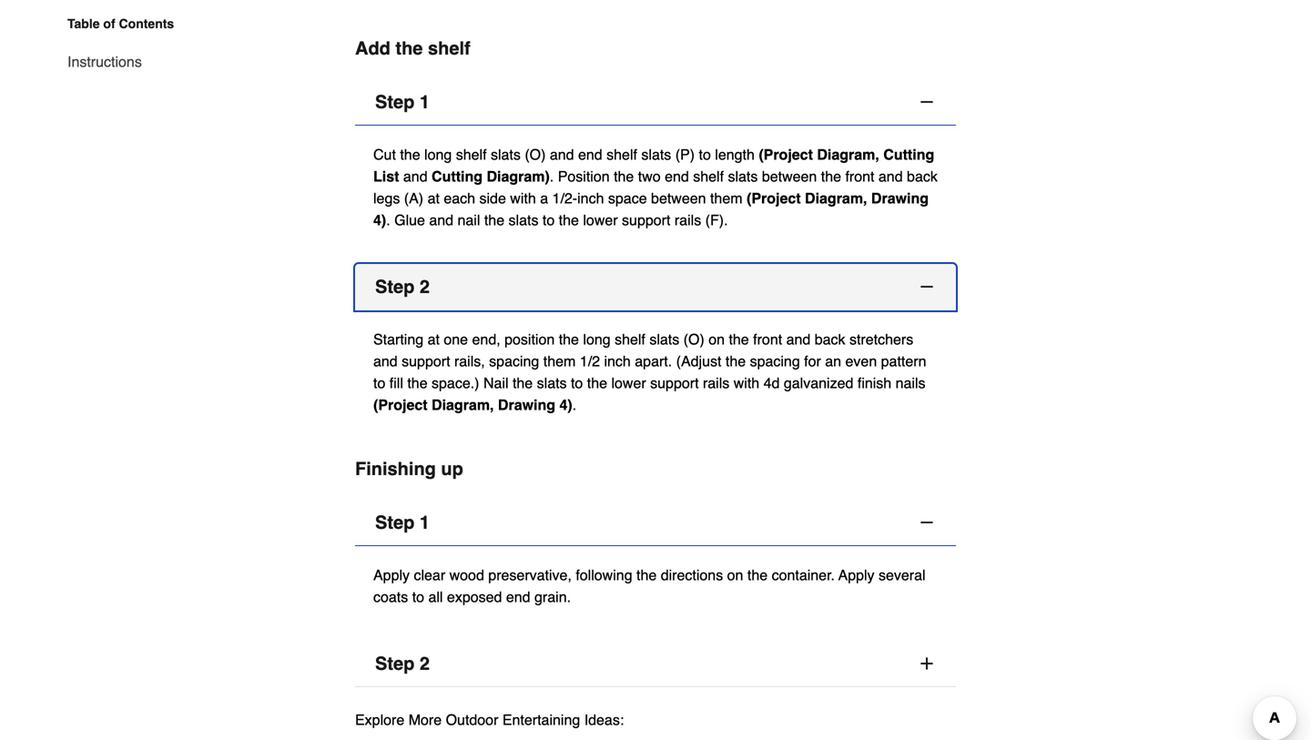Task type: locate. For each thing, give the bounding box(es) containing it.
inch right 1/2
[[604, 353, 631, 370]]

them up (f).
[[710, 190, 743, 207]]

clear
[[414, 567, 445, 584]]

the
[[396, 38, 423, 59], [400, 146, 420, 163], [614, 168, 634, 185], [821, 168, 841, 185], [484, 212, 505, 228], [559, 212, 579, 228], [559, 331, 579, 348], [729, 331, 749, 348], [726, 353, 746, 370], [407, 375, 428, 391], [513, 375, 533, 391], [587, 375, 607, 391], [637, 567, 657, 584], [748, 567, 768, 584]]

step 2
[[375, 276, 430, 297], [375, 653, 430, 674]]

project
[[764, 146, 813, 163], [752, 190, 801, 207]]

0 vertical spatial inch
[[577, 190, 604, 207]]

legs
[[373, 190, 400, 207]]

0 vertical spatial step 1 button
[[355, 79, 956, 126]]

step 2 up explore
[[375, 653, 430, 674]]

1 vertical spatial 1
[[420, 512, 430, 533]]

1 vertical spatial step 2
[[375, 653, 430, 674]]

2 up starting
[[420, 276, 430, 297]]

with inside . position the two end shelf slats between the front and back legs (a) at each side with a 1/2-inch space between them
[[510, 190, 536, 207]]

entertaining
[[503, 712, 580, 728]]

to
[[699, 146, 711, 163], [543, 212, 555, 228], [373, 375, 386, 391], [571, 375, 583, 391], [412, 589, 424, 605]]

end up position at the top left
[[578, 146, 603, 163]]

between
[[762, 168, 817, 185], [651, 190, 706, 207]]

0 horizontal spatial apply
[[373, 567, 410, 584]]

shelf inside the starting at one end, position the long shelf slats (o) on the front and back stretchers and support rails, spacing them 1/2 inch apart. (adjust the spacing for an even pattern to fill the space.) nail the slats to the lower support rails with 4d galvanized finish nails (project diagram, drawing 4) .
[[615, 331, 646, 348]]

project right length on the right top
[[764, 146, 813, 163]]

2
[[420, 276, 430, 297], [420, 653, 430, 674]]

2 step 2 from the top
[[375, 653, 430, 674]]

1 horizontal spatial front
[[845, 168, 875, 185]]

and
[[550, 146, 574, 163], [403, 168, 428, 185], [879, 168, 903, 185], [429, 212, 454, 228], [786, 331, 811, 348], [373, 353, 398, 370]]

them inside . position the two end shelf slats between the front and back legs (a) at each side with a 1/2-inch space between them
[[710, 190, 743, 207]]

slats inside . position the two end shelf slats between the front and back legs (a) at each side with a 1/2-inch space between them
[[728, 168, 758, 185]]

end down preservative,
[[506, 589, 530, 605]]

0 horizontal spatial (o)
[[525, 146, 546, 163]]

slats down length on the right top
[[728, 168, 758, 185]]

diagram, for cutting
[[817, 146, 879, 163]]

shelf up 'and cutting diagram )'
[[456, 146, 487, 163]]

cutting inside 'project diagram, cutting list'
[[884, 146, 935, 163]]

up
[[441, 458, 463, 479]]

at inside . position the two end shelf slats between the front and back legs (a) at each side with a 1/2-inch space between them
[[428, 190, 440, 207]]

0 vertical spatial .
[[550, 168, 554, 185]]

to left all
[[412, 589, 424, 605]]

minus image
[[918, 278, 936, 296]]

grain.
[[535, 589, 571, 605]]

1 horizontal spatial cutting
[[884, 146, 935, 163]]

lower down space
[[583, 212, 618, 228]]

1 1 from the top
[[420, 91, 430, 112]]

2 spacing from the left
[[750, 353, 800, 370]]

step 1 for add
[[375, 91, 430, 112]]

them left 1/2
[[543, 353, 576, 370]]

space.)
[[432, 375, 479, 391]]

1 vertical spatial (
[[747, 190, 752, 207]]

1 horizontal spatial with
[[734, 375, 760, 391]]

1 vertical spatial diagram,
[[805, 190, 867, 207]]

and inside . position the two end shelf slats between the front and back legs (a) at each side with a 1/2-inch space between them
[[879, 168, 903, 185]]

) down legs
[[381, 212, 386, 228]]

2 apply from the left
[[839, 567, 875, 584]]

end
[[578, 146, 603, 163], [665, 168, 689, 185], [506, 589, 530, 605]]

step 1 button up (p)
[[355, 79, 956, 126]]

2 at from the top
[[428, 331, 440, 348]]

finish
[[858, 375, 892, 391]]

1 horizontal spatial drawing
[[871, 190, 929, 207]]

0 vertical spatial minus image
[[918, 93, 936, 111]]

starting
[[373, 331, 424, 348]]

1 vertical spatial .
[[386, 212, 390, 228]]

rails left (f).
[[675, 212, 701, 228]]

diagram, inside the starting at one end, position the long shelf slats (o) on the front and back stretchers and support rails, spacing them 1/2 inch apart. (adjust the spacing for an even pattern to fill the space.) nail the slats to the lower support rails with 4d galvanized finish nails (project diagram, drawing 4) .
[[432, 396, 494, 413]]

step up explore
[[375, 653, 415, 674]]

table of contents element
[[53, 15, 174, 73]]

with left 4d
[[734, 375, 760, 391]]

0 horizontal spatial front
[[753, 331, 782, 348]]

diagram, inside 'project diagram, drawing 4'
[[805, 190, 867, 207]]

at inside the starting at one end, position the long shelf slats (o) on the front and back stretchers and support rails, spacing them 1/2 inch apart. (adjust the spacing for an even pattern to fill the space.) nail the slats to the lower support rails with 4d galvanized finish nails (project diagram, drawing 4) .
[[428, 331, 440, 348]]

slats up 4)
[[537, 375, 567, 391]]

1 horizontal spatial spacing
[[750, 353, 800, 370]]

long
[[424, 146, 452, 163], [583, 331, 611, 348]]

0 vertical spatial project
[[764, 146, 813, 163]]

step 2 button up ideas: at the bottom of the page
[[355, 641, 956, 687]]

support down apart. at the top
[[650, 375, 699, 391]]

spacing down position
[[489, 353, 539, 370]]

1 step from the top
[[375, 91, 415, 112]]

( right length on the right top
[[759, 146, 764, 163]]

2 vertical spatial diagram,
[[432, 396, 494, 413]]

on inside the starting at one end, position the long shelf slats (o) on the front and back stretchers and support rails, spacing them 1/2 inch apart. (adjust the spacing for an even pattern to fill the space.) nail the slats to the lower support rails with 4d galvanized finish nails (project diagram, drawing 4) .
[[709, 331, 725, 348]]

2 vertical spatial end
[[506, 589, 530, 605]]

0 vertical spatial with
[[510, 190, 536, 207]]

1 horizontal spatial on
[[727, 567, 743, 584]]

step for starting at one end, position the long shelf slats (o) on the front and back stretchers and support rails, spacing them 1/2 inch apart. (adjust the spacing for an even pattern to fill the space.) nail the slats to the lower support rails with 4d galvanized finish nails
[[375, 276, 415, 297]]

0 vertical spatial (o)
[[525, 146, 546, 163]]

1 horizontal spatial .
[[550, 168, 554, 185]]

support down space
[[622, 212, 671, 228]]

)
[[545, 168, 550, 185], [381, 212, 386, 228]]

minus image for add the shelf
[[918, 93, 936, 111]]

to up 4)
[[571, 375, 583, 391]]

shelf up apart. at the top
[[615, 331, 646, 348]]

minus image
[[918, 93, 936, 111], [918, 513, 936, 532]]

1 step 2 from the top
[[375, 276, 430, 297]]

0 vertical spatial diagram,
[[817, 146, 879, 163]]

shelf down (p)
[[693, 168, 724, 185]]

1 vertical spatial )
[[381, 212, 386, 228]]

step 2 button
[[355, 264, 956, 310], [355, 641, 956, 687]]

inch down position at the top left
[[577, 190, 604, 207]]

2 vertical spatial support
[[650, 375, 699, 391]]

0 vertical spatial back
[[907, 168, 938, 185]]

2 2 from the top
[[420, 653, 430, 674]]

1 horizontal spatial apply
[[839, 567, 875, 584]]

1 horizontal spatial end
[[578, 146, 603, 163]]

1 vertical spatial step 1 button
[[355, 500, 956, 546]]

slats up the two
[[641, 146, 671, 163]]

container.
[[772, 567, 835, 584]]

apply left several
[[839, 567, 875, 584]]

2 step 1 button from the top
[[355, 500, 956, 546]]

0 horizontal spatial rails
[[675, 212, 701, 228]]

step 2 up starting
[[375, 276, 430, 297]]

1 vertical spatial step 1
[[375, 512, 430, 533]]

0 horizontal spatial between
[[651, 190, 706, 207]]

long up 'and cutting diagram )'
[[424, 146, 452, 163]]

2 up more
[[420, 653, 430, 674]]

to down a
[[543, 212, 555, 228]]

0 vertical spatial front
[[845, 168, 875, 185]]

0 horizontal spatial on
[[709, 331, 725, 348]]

slats
[[491, 146, 521, 163], [641, 146, 671, 163], [728, 168, 758, 185], [509, 212, 539, 228], [650, 331, 680, 348], [537, 375, 567, 391]]

step
[[375, 91, 415, 112], [375, 276, 415, 297], [375, 512, 415, 533], [375, 653, 415, 674]]

stretchers
[[850, 331, 914, 348]]

1 horizontal spatial back
[[907, 168, 938, 185]]

position
[[558, 168, 610, 185]]

0 vertical spatial )
[[545, 168, 550, 185]]

0 vertical spatial on
[[709, 331, 725, 348]]

0 vertical spatial step 1
[[375, 91, 430, 112]]

step 1
[[375, 91, 430, 112], [375, 512, 430, 533]]

0 horizontal spatial .
[[386, 212, 390, 228]]

(o) up (adjust
[[684, 331, 705, 348]]

at left 'one' on the top of page
[[428, 331, 440, 348]]

support
[[622, 212, 671, 228], [402, 353, 450, 370], [650, 375, 699, 391]]

to right (p)
[[699, 146, 711, 163]]

2 for the plus icon
[[420, 653, 430, 674]]

length
[[715, 146, 755, 163]]

1 vertical spatial long
[[583, 331, 611, 348]]

0 horizontal spatial drawing
[[498, 396, 556, 413]]

inch
[[577, 190, 604, 207], [604, 353, 631, 370]]

diagram, inside 'project diagram, cutting list'
[[817, 146, 879, 163]]

slats up apart. at the top
[[650, 331, 680, 348]]

step up starting
[[375, 276, 415, 297]]

2 horizontal spatial .
[[573, 396, 577, 413]]

end down (p)
[[665, 168, 689, 185]]

on up (adjust
[[709, 331, 725, 348]]

1 horizontal spatial )
[[545, 168, 550, 185]]

glue
[[394, 212, 425, 228]]

step 1 for finishing
[[375, 512, 430, 533]]

step 1 button
[[355, 79, 956, 126], [355, 500, 956, 546]]

4 step from the top
[[375, 653, 415, 674]]

front inside the starting at one end, position the long shelf slats (o) on the front and back stretchers and support rails, spacing them 1/2 inch apart. (adjust the spacing for an even pattern to fill the space.) nail the slats to the lower support rails with 4d galvanized finish nails (project diagram, drawing 4) .
[[753, 331, 782, 348]]

1 up clear
[[420, 512, 430, 533]]

spacing
[[489, 353, 539, 370], [750, 353, 800, 370]]

at
[[428, 190, 440, 207], [428, 331, 440, 348]]

at right (a) on the top left
[[428, 190, 440, 207]]

cutting
[[884, 146, 935, 163], [432, 168, 483, 185]]

1 2 from the top
[[420, 276, 430, 297]]

step 2 button up apart. at the top
[[355, 264, 956, 310]]

0 vertical spatial rails
[[675, 212, 701, 228]]

shelf up position at the top left
[[607, 146, 637, 163]]

0 vertical spatial long
[[424, 146, 452, 163]]

drawing
[[871, 190, 929, 207], [498, 396, 556, 413]]

1 vertical spatial front
[[753, 331, 782, 348]]

all
[[428, 589, 443, 605]]

) up a
[[545, 168, 550, 185]]

2 minus image from the top
[[918, 513, 936, 532]]

on right directions
[[727, 567, 743, 584]]

step up cut
[[375, 91, 415, 112]]

side
[[479, 190, 506, 207]]

( for cutting
[[759, 146, 764, 163]]

1 vertical spatial at
[[428, 331, 440, 348]]

0 vertical spatial at
[[428, 190, 440, 207]]

1 horizontal spatial between
[[762, 168, 817, 185]]

apply up coats
[[373, 567, 410, 584]]

them
[[710, 190, 743, 207], [543, 353, 576, 370]]

them inside the starting at one end, position the long shelf slats (o) on the front and back stretchers and support rails, spacing them 1/2 inch apart. (adjust the spacing for an even pattern to fill the space.) nail the slats to the lower support rails with 4d galvanized finish nails (project diagram, drawing 4) .
[[543, 353, 576, 370]]

0 horizontal spatial cutting
[[432, 168, 483, 185]]

apply
[[373, 567, 410, 584], [839, 567, 875, 584]]

step 1 down add the shelf
[[375, 91, 430, 112]]

project down length on the right top
[[752, 190, 801, 207]]

2 step 1 from the top
[[375, 512, 430, 533]]

1 horizontal spatial (
[[759, 146, 764, 163]]

1 horizontal spatial rails
[[703, 375, 730, 391]]

to inside apply clear wood preservative, following the directions on the container. apply several coats to all exposed end grain.
[[412, 589, 424, 605]]

on inside apply clear wood preservative, following the directions on the container. apply several coats to all exposed end grain.
[[727, 567, 743, 584]]

(
[[759, 146, 764, 163], [747, 190, 752, 207]]

1 down add the shelf
[[420, 91, 430, 112]]

1 vertical spatial back
[[815, 331, 846, 348]]

shelf inside . position the two end shelf slats between the front and back legs (a) at each side with a 1/2-inch space between them
[[693, 168, 724, 185]]

1 vertical spatial (o)
[[684, 331, 705, 348]]

1 vertical spatial end
[[665, 168, 689, 185]]

0 horizontal spatial with
[[510, 190, 536, 207]]

0 vertical spatial cutting
[[884, 146, 935, 163]]

with inside the starting at one end, position the long shelf slats (o) on the front and back stretchers and support rails, spacing them 1/2 inch apart. (adjust the spacing for an even pattern to fill the space.) nail the slats to the lower support rails with 4d galvanized finish nails (project diagram, drawing 4) .
[[734, 375, 760, 391]]

(o)
[[525, 146, 546, 163], [684, 331, 705, 348]]

galvanized
[[784, 375, 854, 391]]

following
[[576, 567, 632, 584]]

1 vertical spatial inch
[[604, 353, 631, 370]]

on
[[709, 331, 725, 348], [727, 567, 743, 584]]

0 horizontal spatial them
[[543, 353, 576, 370]]

0 vertical spatial step 2 button
[[355, 264, 956, 310]]

with left a
[[510, 190, 536, 207]]

1 minus image from the top
[[918, 93, 936, 111]]

inch inside the starting at one end, position the long shelf slats (o) on the front and back stretchers and support rails, spacing them 1/2 inch apart. (adjust the spacing for an even pattern to fill the space.) nail the slats to the lower support rails with 4d galvanized finish nails (project diagram, drawing 4) .
[[604, 353, 631, 370]]

instructions
[[67, 53, 142, 70]]

1 step 2 button from the top
[[355, 264, 956, 310]]

0 vertical spatial step 2
[[375, 276, 430, 297]]

drawing inside the starting at one end, position the long shelf slats (o) on the front and back stretchers and support rails, spacing them 1/2 inch apart. (adjust the spacing for an even pattern to fill the space.) nail the slats to the lower support rails with 4d galvanized finish nails (project diagram, drawing 4) .
[[498, 396, 556, 413]]

rails down (adjust
[[703, 375, 730, 391]]

. position the two end shelf slats between the front and back legs (a) at each side with a 1/2-inch space between them
[[373, 168, 938, 207]]

1 vertical spatial lower
[[611, 375, 646, 391]]

0 horizontal spatial end
[[506, 589, 530, 605]]

cut the long shelf slats (o) and end shelf slats (p) to length
[[373, 146, 759, 163]]

back
[[907, 168, 938, 185], [815, 331, 846, 348]]

lower down apart. at the top
[[611, 375, 646, 391]]

spacing up 4d
[[750, 353, 800, 370]]

1 horizontal spatial long
[[583, 331, 611, 348]]

even
[[846, 353, 877, 370]]

0 horizontal spatial )
[[381, 212, 386, 228]]

.
[[550, 168, 554, 185], [386, 212, 390, 228], [573, 396, 577, 413]]

1 horizontal spatial (o)
[[684, 331, 705, 348]]

3 step from the top
[[375, 512, 415, 533]]

1
[[420, 91, 430, 112], [420, 512, 430, 533]]

1 vertical spatial project
[[752, 190, 801, 207]]

step down finishing
[[375, 512, 415, 533]]

add
[[355, 38, 391, 59]]

long up 1/2
[[583, 331, 611, 348]]

2 horizontal spatial end
[[665, 168, 689, 185]]

two
[[638, 168, 661, 185]]

support down starting
[[402, 353, 450, 370]]

1 vertical spatial them
[[543, 353, 576, 370]]

lower
[[583, 212, 618, 228], [611, 375, 646, 391]]

0 vertical spatial 1
[[420, 91, 430, 112]]

1 at from the top
[[428, 190, 440, 207]]

1 vertical spatial rails
[[703, 375, 730, 391]]

0 vertical spatial them
[[710, 190, 743, 207]]

project inside 'project diagram, cutting list'
[[764, 146, 813, 163]]

2 step from the top
[[375, 276, 415, 297]]

project diagram, cutting list
[[373, 146, 935, 185]]

(p)
[[675, 146, 695, 163]]

2 step 2 button from the top
[[355, 641, 956, 687]]

. glue and nail the slats to the lower support rails (f).
[[386, 212, 728, 228]]

inch inside . position the two end shelf slats between the front and back legs (a) at each side with a 1/2-inch space between them
[[577, 190, 604, 207]]

0 horizontal spatial long
[[424, 146, 452, 163]]

1 vertical spatial between
[[651, 190, 706, 207]]

2 vertical spatial .
[[573, 396, 577, 413]]

step 1 button up apply clear wood preservative, following the directions on the container. apply several coats to all exposed end grain. at bottom
[[355, 500, 956, 546]]

0 horizontal spatial spacing
[[489, 353, 539, 370]]

step 1 down "finishing up"
[[375, 512, 430, 533]]

1 horizontal spatial them
[[710, 190, 743, 207]]

1 vertical spatial step 2 button
[[355, 641, 956, 687]]

back inside the starting at one end, position the long shelf slats (o) on the front and back stretchers and support rails, spacing them 1/2 inch apart. (adjust the spacing for an even pattern to fill the space.) nail the slats to the lower support rails with 4d galvanized finish nails (project diagram, drawing 4) .
[[815, 331, 846, 348]]

(o) up diagram
[[525, 146, 546, 163]]

1 vertical spatial support
[[402, 353, 450, 370]]

end inside . position the two end shelf slats between the front and back legs (a) at each side with a 1/2-inch space between them
[[665, 168, 689, 185]]

step for apply clear wood preservative, following the directions on the container. apply several coats to all exposed end grain.
[[375, 512, 415, 533]]

rails
[[675, 212, 701, 228], [703, 375, 730, 391]]

0 horizontal spatial (
[[747, 190, 752, 207]]

project inside 'project diagram, drawing 4'
[[752, 190, 801, 207]]

1 step 1 button from the top
[[355, 79, 956, 126]]

0 vertical spatial drawing
[[871, 190, 929, 207]]

1 vertical spatial 2
[[420, 653, 430, 674]]

drawing inside 'project diagram, drawing 4'
[[871, 190, 929, 207]]

0 horizontal spatial back
[[815, 331, 846, 348]]

1 vertical spatial drawing
[[498, 396, 556, 413]]

1 vertical spatial on
[[727, 567, 743, 584]]

project for cutting
[[764, 146, 813, 163]]

2 1 from the top
[[420, 512, 430, 533]]

( down length on the right top
[[747, 190, 752, 207]]

1 vertical spatial minus image
[[918, 513, 936, 532]]

1 vertical spatial with
[[734, 375, 760, 391]]

1 step 1 from the top
[[375, 91, 430, 112]]

0 vertical spatial (
[[759, 146, 764, 163]]

0 vertical spatial 2
[[420, 276, 430, 297]]

contents
[[119, 16, 174, 31]]

. inside . position the two end shelf slats between the front and back legs (a) at each side with a 1/2-inch space between them
[[550, 168, 554, 185]]

one
[[444, 331, 468, 348]]

front
[[845, 168, 875, 185], [753, 331, 782, 348]]



Task type: vqa. For each thing, say whether or not it's contained in the screenshot.
Lowe's to the middle
no



Task type: describe. For each thing, give the bounding box(es) containing it.
project diagram, drawing 4
[[373, 190, 929, 228]]

1/2
[[580, 353, 600, 370]]

4
[[373, 212, 381, 228]]

apart.
[[635, 353, 672, 370]]

an
[[825, 353, 841, 370]]

rails inside the starting at one end, position the long shelf slats (o) on the front and back stretchers and support rails, spacing them 1/2 inch apart. (adjust the spacing for an even pattern to fill the space.) nail the slats to the lower support rails with 4d galvanized finish nails (project diagram, drawing 4) .
[[703, 375, 730, 391]]

0 vertical spatial lower
[[583, 212, 618, 228]]

. for glue
[[386, 212, 390, 228]]

ideas:
[[584, 712, 624, 728]]

preservative,
[[488, 567, 572, 584]]

1/2-
[[552, 190, 577, 207]]

1 vertical spatial cutting
[[432, 168, 483, 185]]

step 1 button for finishing up
[[355, 500, 956, 546]]

add the shelf
[[355, 38, 470, 59]]

step 1 button for add the shelf
[[355, 79, 956, 126]]

long inside the starting at one end, position the long shelf slats (o) on the front and back stretchers and support rails, spacing them 1/2 inch apart. (adjust the spacing for an even pattern to fill the space.) nail the slats to the lower support rails with 4d galvanized finish nails (project diagram, drawing 4) .
[[583, 331, 611, 348]]

exposed
[[447, 589, 502, 605]]

finishing up
[[355, 458, 463, 479]]

explore more outdoor entertaining ideas:
[[355, 712, 624, 728]]

to left fill
[[373, 375, 386, 391]]

0 vertical spatial support
[[622, 212, 671, 228]]

nail
[[458, 212, 480, 228]]

0 vertical spatial between
[[762, 168, 817, 185]]

wood
[[449, 567, 484, 584]]

starting at one end, position the long shelf slats (o) on the front and back stretchers and support rails, spacing them 1/2 inch apart. (adjust the spacing for an even pattern to fill the space.) nail the slats to the lower support rails with 4d galvanized finish nails (project diagram, drawing 4) .
[[373, 331, 927, 413]]

(a)
[[404, 190, 424, 207]]

minus image for finishing up
[[918, 513, 936, 532]]

1 for the
[[420, 91, 430, 112]]

(f).
[[705, 212, 728, 228]]

(o) inside the starting at one end, position the long shelf slats (o) on the front and back stretchers and support rails, spacing them 1/2 inch apart. (adjust the spacing for an even pattern to fill the space.) nail the slats to the lower support rails with 4d galvanized finish nails (project diagram, drawing 4) .
[[684, 331, 705, 348]]

table of contents
[[67, 16, 174, 31]]

( for drawing
[[747, 190, 752, 207]]

0 vertical spatial end
[[578, 146, 603, 163]]

rails,
[[454, 353, 485, 370]]

(project
[[373, 396, 428, 413]]

finishing
[[355, 458, 436, 479]]

(adjust
[[676, 353, 722, 370]]

diagram, for drawing
[[805, 190, 867, 207]]

cut
[[373, 146, 396, 163]]

lower inside the starting at one end, position the long shelf slats (o) on the front and back stretchers and support rails, spacing them 1/2 inch apart. (adjust the spacing for an even pattern to fill the space.) nail the slats to the lower support rails with 4d galvanized finish nails (project diagram, drawing 4) .
[[611, 375, 646, 391]]

space
[[608, 190, 647, 207]]

diagram
[[487, 168, 545, 185]]

and cutting diagram )
[[403, 168, 550, 185]]

outdoor
[[446, 712, 498, 728]]

slats up diagram
[[491, 146, 521, 163]]

instructions link
[[67, 40, 142, 73]]

directions
[[661, 567, 723, 584]]

step for cut the long shelf slats (o) and end shelf slats (p) to length
[[375, 91, 415, 112]]

nails
[[896, 375, 926, 391]]

end inside apply clear wood preservative, following the directions on the container. apply several coats to all exposed end grain.
[[506, 589, 530, 605]]

step 2 for 1st step 2 button from the bottom
[[375, 653, 430, 674]]

apply clear wood preservative, following the directions on the container. apply several coats to all exposed end grain.
[[373, 567, 926, 605]]

front inside . position the two end shelf slats between the front and back legs (a) at each side with a 1/2-inch space between them
[[845, 168, 875, 185]]

1 apply from the left
[[373, 567, 410, 584]]

back inside . position the two end shelf slats between the front and back legs (a) at each side with a 1/2-inch space between them
[[907, 168, 938, 185]]

project for drawing
[[752, 190, 801, 207]]

fill
[[390, 375, 403, 391]]

2 for minus image
[[420, 276, 430, 297]]

. inside the starting at one end, position the long shelf slats (o) on the front and back stretchers and support rails, spacing them 1/2 inch apart. (adjust the spacing for an even pattern to fill the space.) nail the slats to the lower support rails with 4d galvanized finish nails (project diagram, drawing 4) .
[[573, 396, 577, 413]]

table
[[67, 16, 100, 31]]

of
[[103, 16, 115, 31]]

end,
[[472, 331, 501, 348]]

shelf right add
[[428, 38, 470, 59]]

pattern
[[881, 353, 927, 370]]

position
[[505, 331, 555, 348]]

slats down diagram
[[509, 212, 539, 228]]

step 2 for second step 2 button from the bottom of the page
[[375, 276, 430, 297]]

explore
[[355, 712, 405, 728]]

plus image
[[918, 655, 936, 673]]

a
[[540, 190, 548, 207]]

list
[[373, 168, 399, 185]]

4)
[[560, 396, 573, 413]]

1 spacing from the left
[[489, 353, 539, 370]]

more
[[409, 712, 442, 728]]

. for position
[[550, 168, 554, 185]]

for
[[804, 353, 821, 370]]

4d
[[764, 375, 780, 391]]

1 for up
[[420, 512, 430, 533]]

each
[[444, 190, 475, 207]]

coats
[[373, 589, 408, 605]]

nail
[[483, 375, 509, 391]]

several
[[879, 567, 926, 584]]



